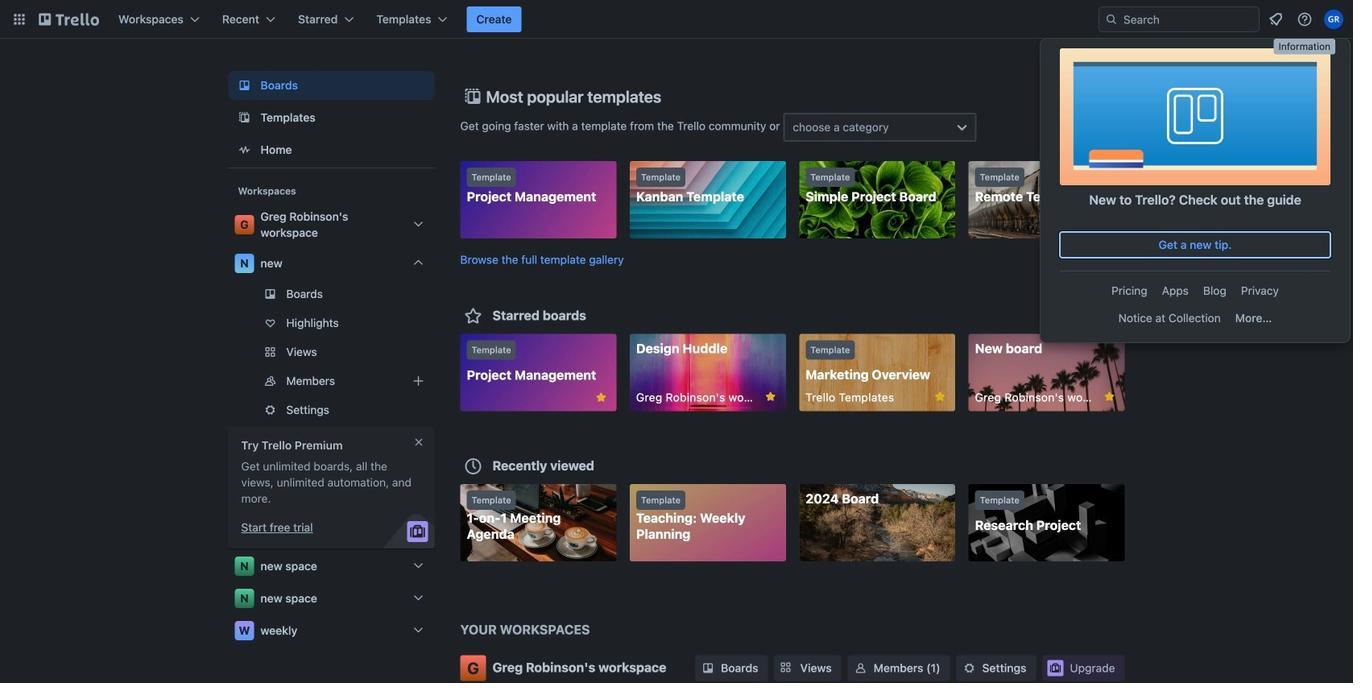 Task type: locate. For each thing, give the bounding box(es) containing it.
board image
[[235, 76, 254, 95]]

click to unstar this board. it will be removed from your starred list. image
[[764, 390, 778, 404], [933, 390, 948, 404], [594, 390, 609, 405]]

tooltip
[[1274, 39, 1336, 54]]

1 horizontal spatial sm image
[[962, 660, 978, 676]]

sm image
[[853, 660, 869, 676], [962, 660, 978, 676]]

home image
[[235, 140, 254, 160]]

0 horizontal spatial sm image
[[853, 660, 869, 676]]

sm image
[[700, 660, 716, 676]]

2 sm image from the left
[[962, 660, 978, 676]]

Search field
[[1099, 6, 1260, 32]]



Task type: describe. For each thing, give the bounding box(es) containing it.
greg robinson (gregrobinson96) image
[[1324, 10, 1344, 29]]

search image
[[1105, 13, 1118, 26]]

back to home image
[[39, 6, 99, 32]]

add image
[[409, 371, 428, 391]]

0 horizontal spatial click to unstar this board. it will be removed from your starred list. image
[[594, 390, 609, 405]]

1 sm image from the left
[[853, 660, 869, 676]]

1 horizontal spatial click to unstar this board. it will be removed from your starred list. image
[[764, 390, 778, 404]]

0 notifications image
[[1266, 10, 1286, 29]]

template board image
[[235, 108, 254, 127]]

primary element
[[0, 0, 1353, 39]]

2 horizontal spatial click to unstar this board. it will be removed from your starred list. image
[[933, 390, 948, 404]]

open information menu image
[[1297, 11, 1313, 27]]



Task type: vqa. For each thing, say whether or not it's contained in the screenshot.
"0 Notifications" 'ICON' on the top right of the page
yes



